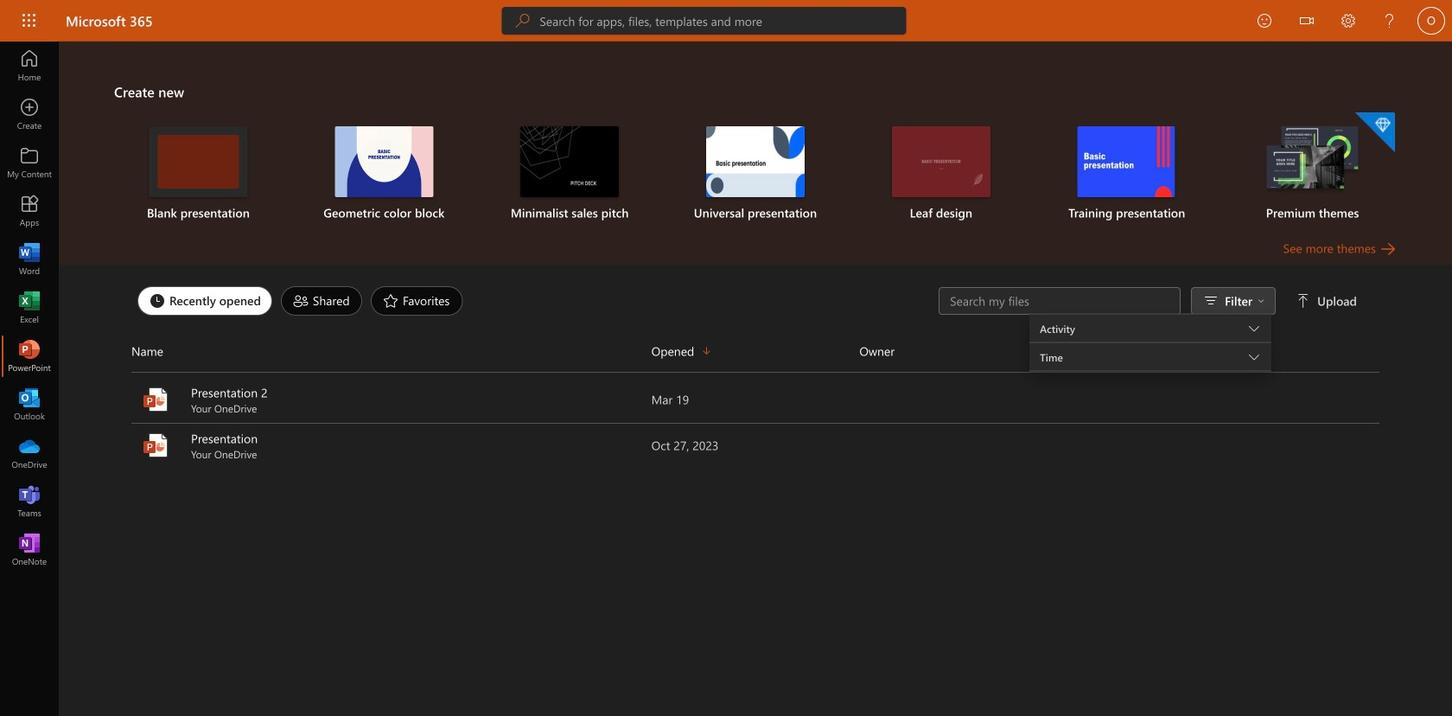 Task type: vqa. For each thing, say whether or not it's contained in the screenshot.
first checkbox item from the bottom
no



Task type: describe. For each thing, give the bounding box(es) containing it.
excel image
[[21, 299, 38, 316]]

displaying 2 out of 11 files. status
[[939, 287, 1361, 375]]

home image
[[21, 57, 38, 74]]

outlook image
[[21, 396, 38, 413]]

word image
[[21, 251, 38, 268]]

training presentation element
[[1045, 126, 1210, 221]]

Search my files text field
[[949, 292, 1172, 310]]

minimalist sales pitch image
[[521, 126, 619, 197]]

3 tab from the left
[[367, 286, 467, 316]]

my content image
[[21, 154, 38, 171]]

universal presentation image
[[707, 126, 805, 197]]

powerpoint image for name presentation 2 cell
[[142, 386, 169, 413]]

activity, column 4 of 4 column header
[[1068, 337, 1380, 365]]

teams image
[[21, 493, 38, 510]]

leaf design image
[[892, 126, 991, 197]]

blank presentation element
[[116, 126, 281, 221]]

training presentation image
[[1078, 126, 1177, 197]]

onedrive image
[[21, 444, 38, 462]]

minimalist sales pitch element
[[487, 126, 653, 221]]



Task type: locate. For each thing, give the bounding box(es) containing it.
list
[[114, 111, 1397, 239]]

favorites element
[[371, 286, 463, 316]]

2 tab from the left
[[277, 286, 367, 316]]

menu
[[1030, 313, 1272, 314]]

banner
[[0, 0, 1453, 45]]

geometric color block element
[[302, 126, 467, 221]]

onenote image
[[21, 541, 38, 559]]

geometric color block image
[[335, 126, 433, 197]]

name presentation cell
[[131, 430, 652, 461]]

1 tab from the left
[[133, 286, 277, 316]]

row
[[131, 337, 1380, 373]]

tab list
[[133, 282, 939, 320]]

0 vertical spatial powerpoint image
[[21, 348, 38, 365]]

premium themes element
[[1231, 112, 1396, 221]]

2 vertical spatial powerpoint image
[[142, 432, 169, 459]]

tab
[[133, 286, 277, 316], [277, 286, 367, 316], [367, 286, 467, 316]]

apps image
[[21, 202, 38, 220]]

powerpoint image inside name presentation cell
[[142, 432, 169, 459]]

main content
[[59, 42, 1453, 469]]

premium themes image
[[1264, 126, 1362, 196]]

recently opened element
[[137, 286, 272, 316]]

application
[[0, 42, 1453, 716]]

name presentation 2 cell
[[131, 384, 652, 415]]

premium templates diamond image
[[1356, 112, 1396, 152]]

leaf design element
[[859, 126, 1024, 221]]

1 vertical spatial powerpoint image
[[142, 386, 169, 413]]

shared element
[[281, 286, 362, 316]]

powerpoint image
[[21, 348, 38, 365], [142, 386, 169, 413], [142, 432, 169, 459]]

powerpoint image for name presentation cell
[[142, 432, 169, 459]]

Search box. Suggestions appear as you type. search field
[[540, 7, 907, 35]]

create image
[[21, 105, 38, 123]]

navigation
[[0, 42, 59, 574]]

menu inside displaying 2 out of 11 files. status
[[1030, 313, 1272, 314]]

universal presentation element
[[673, 126, 838, 221]]

powerpoint image inside name presentation 2 cell
[[142, 386, 169, 413]]

None search field
[[502, 7, 907, 35]]



